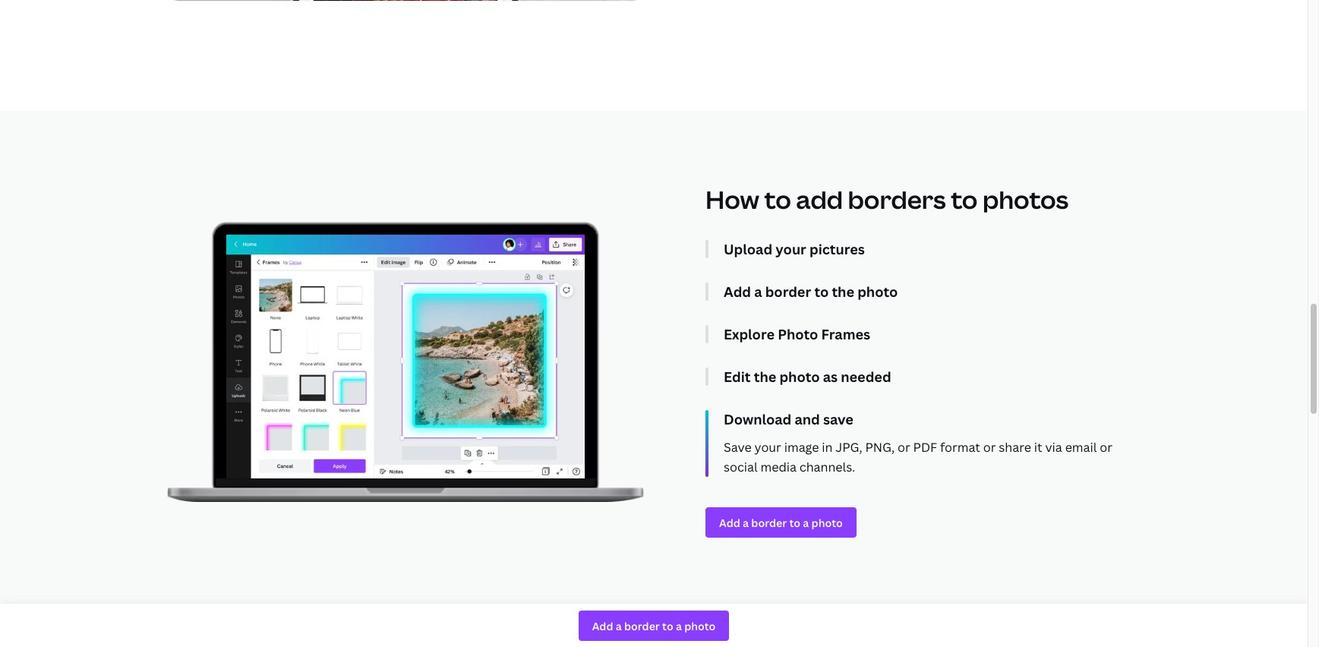 Task type: locate. For each thing, give the bounding box(es) containing it.
borders
[[848, 183, 946, 216]]

add
[[724, 283, 751, 301]]

1 horizontal spatial or
[[984, 439, 996, 456]]

channels.
[[800, 459, 855, 476]]

your for upload
[[776, 240, 807, 258]]

how to add borders to photos image
[[226, 234, 585, 479]]

or left share
[[984, 439, 996, 456]]

photo
[[778, 325, 818, 343]]

to
[[765, 183, 791, 216], [951, 183, 978, 216], [815, 283, 829, 301]]

1 vertical spatial photo
[[780, 368, 820, 386]]

0 vertical spatial your
[[776, 240, 807, 258]]

edit
[[724, 368, 751, 386]]

the
[[832, 283, 855, 301], [754, 368, 777, 386]]

upload your pictures button
[[724, 240, 1142, 258]]

upload your pictures
[[724, 240, 865, 258]]

as
[[823, 368, 838, 386]]

explore
[[724, 325, 775, 343]]

0 vertical spatial the
[[832, 283, 855, 301]]

photo
[[858, 283, 898, 301], [780, 368, 820, 386]]

or left pdf
[[898, 439, 911, 456]]

0 horizontal spatial or
[[898, 439, 911, 456]]

save
[[724, 439, 752, 456]]

social
[[724, 459, 758, 476]]

image
[[784, 439, 819, 456]]

or
[[898, 439, 911, 456], [984, 439, 996, 456], [1100, 439, 1113, 456]]

your up border on the right of page
[[776, 240, 807, 258]]

photo left as
[[780, 368, 820, 386]]

share
[[999, 439, 1032, 456]]

frames
[[822, 325, 870, 343]]

pdf
[[913, 439, 937, 456]]

your up 'media'
[[755, 439, 782, 456]]

to right border on the right of page
[[815, 283, 829, 301]]

download and save
[[724, 410, 854, 428]]

via
[[1046, 439, 1063, 456]]

0 horizontal spatial the
[[754, 368, 777, 386]]

to up upload your pictures dropdown button
[[951, 183, 978, 216]]

save your image in jpg, png, or pdf format or share it via email or social media channels.
[[724, 439, 1113, 476]]

explore photo frames
[[724, 325, 870, 343]]

your for save
[[755, 439, 782, 456]]

1 or from the left
[[898, 439, 911, 456]]

to left add
[[765, 183, 791, 216]]

photos
[[983, 183, 1069, 216]]

your inside save your image in jpg, png, or pdf format or share it via email or social media channels.
[[755, 439, 782, 456]]

download and save button
[[724, 410, 1142, 428]]

add
[[796, 183, 843, 216]]

3 or from the left
[[1100, 439, 1113, 456]]

2 horizontal spatial or
[[1100, 439, 1113, 456]]

the right edit
[[754, 368, 777, 386]]

your
[[776, 240, 807, 258], [755, 439, 782, 456]]

2 or from the left
[[984, 439, 996, 456]]

add a border to the photo button
[[724, 283, 1142, 301]]

email
[[1065, 439, 1097, 456]]

1 horizontal spatial to
[[815, 283, 829, 301]]

save
[[823, 410, 854, 428]]

or right email
[[1100, 439, 1113, 456]]

1 vertical spatial your
[[755, 439, 782, 456]]

upload
[[724, 240, 773, 258]]

needed
[[841, 368, 891, 386]]

photo up frames
[[858, 283, 898, 301]]

0 vertical spatial photo
[[858, 283, 898, 301]]

the up frames
[[832, 283, 855, 301]]



Task type: vqa. For each thing, say whether or not it's contained in the screenshot.
save
yes



Task type: describe. For each thing, give the bounding box(es) containing it.
how to add borders to photos
[[706, 183, 1069, 216]]

jpg,
[[836, 439, 863, 456]]

2 horizontal spatial to
[[951, 183, 978, 216]]

media
[[761, 459, 797, 476]]

it
[[1034, 439, 1043, 456]]

in
[[822, 439, 833, 456]]

download
[[724, 410, 792, 428]]

format
[[940, 439, 981, 456]]

1 vertical spatial the
[[754, 368, 777, 386]]

border
[[765, 283, 811, 301]]

edit the photo as needed
[[724, 368, 891, 386]]

1 horizontal spatial photo
[[858, 283, 898, 301]]

a
[[754, 283, 762, 301]]

1 horizontal spatial the
[[832, 283, 855, 301]]

and
[[795, 410, 820, 428]]

0 horizontal spatial photo
[[780, 368, 820, 386]]

explore photo frames button
[[724, 325, 1142, 343]]

png,
[[866, 439, 895, 456]]

0 horizontal spatial to
[[765, 183, 791, 216]]

add a border to the photo
[[724, 283, 898, 301]]

edit the photo as needed button
[[724, 368, 1142, 386]]

how
[[706, 183, 760, 216]]

pictures
[[810, 240, 865, 258]]



